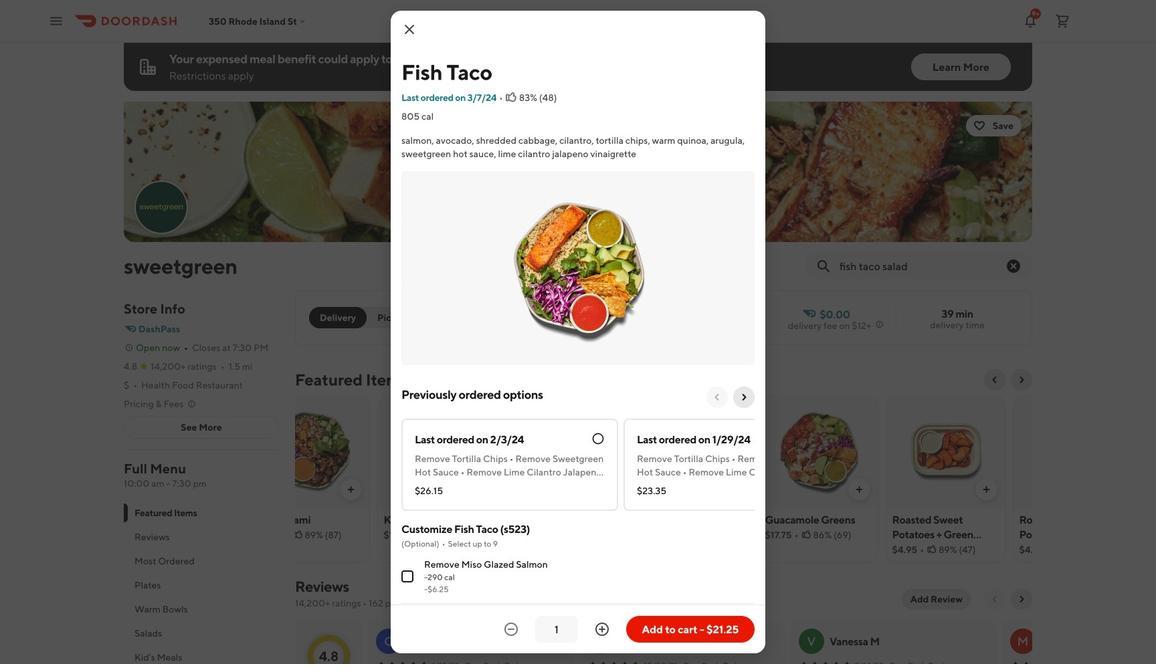 Task type: describe. For each thing, give the bounding box(es) containing it.
previous image
[[712, 392, 723, 403]]

close fish taco image
[[401, 21, 418, 37]]

add item to cart image for 'shroomami' image
[[346, 484, 356, 495]]

shroomami image
[[251, 396, 370, 509]]

decrease quantity by 1 image
[[503, 622, 519, 638]]

fish taco image
[[633, 396, 751, 509]]

next image
[[1016, 594, 1027, 605]]

kale caesar image
[[378, 396, 497, 509]]

roasted sweet potatoes + hot honey mustard image
[[1014, 396, 1133, 509]]

next button of carousel image
[[1016, 375, 1027, 385]]

add item to cart image for roasted sweet potatoes + green goddess ranch image
[[981, 484, 992, 495]]

open menu image
[[48, 13, 64, 29]]

next image
[[739, 392, 749, 403]]

super green goddess image
[[506, 396, 624, 509]]

add item to cart image
[[854, 484, 865, 495]]

roasted sweet potatoes + green goddess ranch image
[[887, 396, 1005, 509]]

order methods option group
[[309, 307, 419, 329]]



Task type: locate. For each thing, give the bounding box(es) containing it.
1 add item to cart image from the left
[[346, 484, 356, 495]]

1 horizontal spatial add item to cart image
[[981, 484, 992, 495]]

increase quantity by 1 image
[[594, 622, 610, 638]]

0 items, open order cart image
[[1055, 13, 1071, 29]]

2 add item to cart image from the left
[[981, 484, 992, 495]]

notification bell image
[[1022, 13, 1039, 29]]

0 horizontal spatial add item to cart image
[[346, 484, 356, 495]]

Current quantity is 1 number field
[[543, 622, 570, 637]]

None checkbox
[[401, 571, 414, 583]]

Item Search search field
[[840, 259, 1006, 274]]

previous image
[[990, 594, 1000, 605]]

add item to cart image
[[346, 484, 356, 495], [981, 484, 992, 495]]

None radio
[[309, 307, 367, 329], [359, 307, 419, 329], [309, 307, 367, 329], [359, 307, 419, 329]]

sweetgreen image
[[124, 102, 1033, 242], [136, 182, 187, 233]]

group
[[401, 522, 755, 664]]

heading
[[295, 369, 407, 391]]

previous button of carousel image
[[990, 375, 1000, 385]]

guacamole greens image
[[760, 396, 878, 509]]

dialog
[[391, 11, 840, 664]]



Task type: vqa. For each thing, say whether or not it's contained in the screenshot.
Grocery
no



